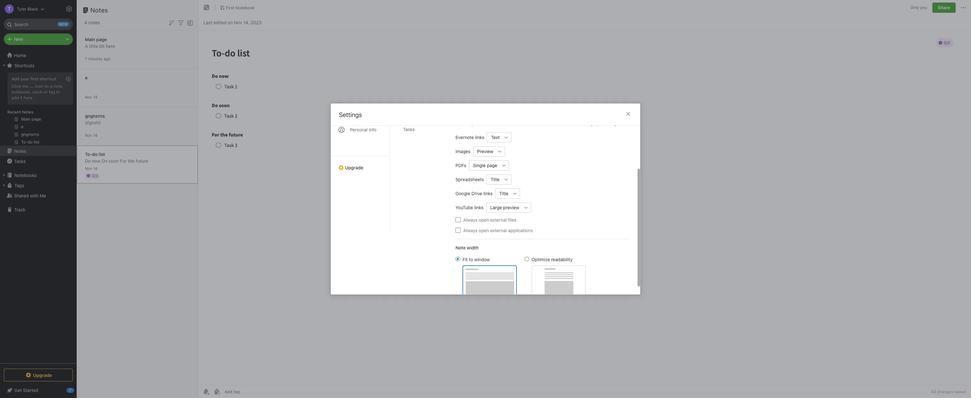 Task type: locate. For each thing, give the bounding box(es) containing it.
1 horizontal spatial the
[[128, 158, 135, 164]]

0 vertical spatial on
[[228, 20, 233, 25]]

the left ...
[[22, 84, 28, 89]]

title inside choose default view option for google drive links field
[[499, 191, 508, 196]]

1 always from the top
[[463, 217, 478, 223]]

page inside button
[[487, 163, 497, 168]]

2 vertical spatial 14
[[93, 166, 97, 171]]

option group
[[456, 256, 586, 297]]

settings image
[[65, 5, 73, 13]]

add
[[12, 76, 19, 81]]

0 horizontal spatial page
[[96, 37, 107, 42]]

close image
[[625, 110, 632, 118]]

tasks tab
[[398, 124, 445, 135]]

links right drive
[[483, 191, 493, 196]]

0 vertical spatial open
[[479, 217, 489, 223]]

tasks button
[[0, 156, 76, 166]]

14 for e
[[93, 95, 97, 100]]

1 vertical spatial nov 14
[[85, 133, 97, 138]]

nov 14 up gngnsrns
[[85, 95, 97, 100]]

preview
[[477, 149, 493, 154]]

1 vertical spatial open
[[479, 228, 489, 233]]

fit to window
[[463, 257, 490, 262]]

always for always open external applications
[[463, 228, 478, 233]]

2 always from the top
[[463, 228, 478, 233]]

upgrade inside tab list
[[345, 165, 363, 171]]

links left and at top right
[[523, 121, 532, 127]]

on right edited
[[228, 20, 233, 25]]

me
[[40, 193, 46, 199]]

sfgnsfd
[[85, 120, 100, 125]]

expand notebooks image
[[2, 173, 7, 178]]

personal
[[350, 127, 368, 133]]

title button
[[487, 175, 501, 185], [495, 189, 510, 199]]

0 vertical spatial page
[[96, 37, 107, 42]]

Fit to window radio
[[456, 257, 460, 261]]

edited
[[213, 20, 226, 25]]

1 vertical spatial to
[[469, 257, 473, 262]]

on left a
[[44, 84, 49, 89]]

note,
[[54, 84, 63, 89]]

home link
[[0, 50, 77, 60]]

a
[[50, 84, 52, 89]]

1 horizontal spatial your
[[471, 121, 480, 127]]

title down choose default view option for pdfs field
[[491, 177, 500, 182]]

nov left 14,
[[234, 20, 242, 25]]

the
[[22, 84, 28, 89], [128, 158, 135, 164]]

tasks inside tab
[[403, 127, 415, 132]]

nov down sfgnsfd
[[85, 133, 92, 138]]

shortcut
[[40, 76, 56, 81]]

text
[[491, 135, 500, 140]]

0 horizontal spatial do
[[85, 158, 91, 164]]

1 horizontal spatial do
[[102, 158, 107, 164]]

0 vertical spatial 14
[[93, 95, 97, 100]]

list
[[99, 152, 105, 157]]

14,
[[243, 20, 249, 25]]

notes
[[90, 6, 108, 14], [22, 110, 33, 115], [14, 148, 26, 154]]

files
[[508, 217, 517, 223]]

expand tags image
[[2, 183, 7, 188]]

new
[[14, 36, 23, 42]]

0 vertical spatial nov 14
[[85, 95, 97, 100]]

title button up large preview button
[[495, 189, 510, 199]]

nov
[[234, 20, 242, 25], [85, 95, 92, 100], [85, 133, 92, 138], [85, 166, 92, 171]]

1 vertical spatial external
[[490, 228, 507, 233]]

0 horizontal spatial on
[[44, 84, 49, 89]]

0 vertical spatial external
[[490, 217, 507, 223]]

14 up gngnsrns
[[93, 95, 97, 100]]

trash link
[[0, 205, 76, 215]]

0 horizontal spatial to
[[56, 89, 60, 95]]

0 vertical spatial the
[[22, 84, 28, 89]]

add
[[12, 95, 19, 100]]

None search field
[[8, 19, 68, 30]]

14 up 0/3
[[93, 166, 97, 171]]

1 horizontal spatial upgrade button
[[331, 156, 390, 173]]

click the ...
[[12, 84, 34, 89]]

always open external files
[[463, 217, 517, 223]]

e
[[85, 75, 88, 80]]

your up click the ...
[[21, 76, 29, 81]]

2 vertical spatial nov 14
[[85, 166, 97, 171]]

1 vertical spatial your
[[471, 121, 480, 127]]

main page
[[85, 37, 107, 42]]

1 vertical spatial upgrade button
[[4, 369, 73, 382]]

soon
[[109, 158, 119, 164]]

1 horizontal spatial tasks
[[403, 127, 415, 132]]

first notebook
[[226, 5, 254, 10]]

0 vertical spatial title button
[[487, 175, 501, 185]]

external up always open external applications
[[490, 217, 507, 223]]

14 for gngnsrns
[[93, 133, 97, 138]]

0 vertical spatial notes
[[90, 6, 108, 14]]

external down always open external files
[[490, 228, 507, 233]]

open down always open external files
[[479, 228, 489, 233]]

here.
[[24, 95, 33, 100]]

4 notes
[[84, 20, 100, 25]]

Choose default view option for YouTube links field
[[486, 203, 531, 213]]

notes right recent
[[22, 110, 33, 115]]

home
[[14, 53, 26, 58]]

optimize
[[532, 257, 550, 262]]

page for main page
[[96, 37, 107, 42]]

the right for
[[128, 158, 135, 164]]

note width
[[456, 245, 479, 251]]

are
[[580, 121, 586, 127]]

page up bit
[[96, 37, 107, 42]]

or
[[44, 89, 48, 95]]

2023
[[251, 20, 261, 25]]

0 horizontal spatial upgrade button
[[4, 369, 73, 382]]

1 external from the top
[[490, 217, 507, 223]]

notebook
[[235, 5, 254, 10]]

and
[[533, 121, 540, 127]]

tags button
[[0, 180, 76, 191]]

your
[[21, 76, 29, 81], [471, 121, 480, 127]]

your inside group
[[21, 76, 29, 81]]

1 vertical spatial 14
[[93, 133, 97, 138]]

1 14 from the top
[[93, 95, 97, 100]]

1 horizontal spatial upgrade
[[345, 165, 363, 171]]

title button for google drive links
[[495, 189, 510, 199]]

to-
[[85, 152, 92, 157]]

only you
[[910, 5, 927, 10]]

1 vertical spatial upgrade
[[33, 373, 52, 378]]

1 horizontal spatial page
[[487, 163, 497, 168]]

1 vertical spatial notes
[[22, 110, 33, 115]]

option group containing fit to window
[[456, 256, 586, 297]]

1 vertical spatial tasks
[[14, 159, 26, 164]]

always for always open external files
[[463, 217, 478, 223]]

personal info
[[350, 127, 376, 133]]

youtube
[[456, 205, 473, 211]]

1 vertical spatial title button
[[495, 189, 510, 199]]

nov 14
[[85, 95, 97, 100], [85, 133, 97, 138], [85, 166, 97, 171]]

tree
[[0, 50, 77, 364]]

1 vertical spatial on
[[44, 84, 49, 89]]

your for first
[[21, 76, 29, 81]]

1 nov 14 from the top
[[85, 95, 97, 100]]

Note Editor text field
[[198, 31, 971, 386]]

do down list
[[102, 158, 107, 164]]

0 horizontal spatial your
[[21, 76, 29, 81]]

notes inside note list element
[[90, 6, 108, 14]]

0 horizontal spatial the
[[22, 84, 28, 89]]

notes up notes at the top of the page
[[90, 6, 108, 14]]

do down to-
[[85, 158, 91, 164]]

...
[[30, 84, 34, 89]]

google
[[456, 191, 470, 196]]

upgrade button
[[331, 156, 390, 173], [4, 369, 73, 382]]

the inside group
[[22, 84, 28, 89]]

my
[[587, 121, 593, 127]]

nov 14 up 0/3
[[85, 166, 97, 171]]

options?
[[594, 121, 612, 127]]

tab list
[[331, 64, 390, 233]]

upgrade
[[345, 165, 363, 171], [33, 373, 52, 378]]

title for google drive links
[[499, 191, 508, 196]]

large preview button
[[486, 203, 521, 213]]

Choose default view option for PDFs field
[[469, 161, 509, 171]]

always right always open external files checkbox
[[463, 217, 478, 223]]

tab list containing personal info
[[331, 64, 390, 233]]

group containing add your first shortcut
[[0, 71, 76, 149]]

links left text button
[[475, 135, 484, 140]]

nov 14 down sfgnsfd
[[85, 133, 97, 138]]

share button
[[932, 3, 956, 13]]

window
[[474, 257, 490, 262]]

1 vertical spatial page
[[487, 163, 497, 168]]

last
[[203, 20, 212, 25]]

page right single
[[487, 163, 497, 168]]

2 nov 14 from the top
[[85, 133, 97, 138]]

first notebook button
[[218, 3, 257, 12]]

first
[[226, 5, 234, 10]]

external
[[490, 217, 507, 223], [490, 228, 507, 233]]

what
[[568, 121, 579, 127]]

Always open external applications checkbox
[[456, 228, 461, 233]]

choose your default views for new links and attachments.
[[456, 121, 567, 127]]

0 horizontal spatial tasks
[[14, 159, 26, 164]]

0 vertical spatial always
[[463, 217, 478, 223]]

to down the note,
[[56, 89, 60, 95]]

to right fit
[[469, 257, 473, 262]]

always right always open external applications checkbox
[[463, 228, 478, 233]]

share
[[938, 5, 950, 10]]

for
[[120, 158, 127, 164]]

page inside note list element
[[96, 37, 107, 42]]

1 open from the top
[[479, 217, 489, 223]]

7
[[85, 56, 87, 61]]

14 down sfgnsfd
[[93, 133, 97, 138]]

0 vertical spatial title
[[491, 177, 500, 182]]

0 vertical spatial tasks
[[403, 127, 415, 132]]

notes up tasks button
[[14, 148, 26, 154]]

0 vertical spatial your
[[21, 76, 29, 81]]

1 vertical spatial the
[[128, 158, 135, 164]]

title button down choose default view option for pdfs field
[[487, 175, 501, 185]]

tag
[[49, 89, 55, 95]]

title
[[491, 177, 500, 182], [499, 191, 508, 196]]

to
[[56, 89, 60, 95], [469, 257, 473, 262]]

0 horizontal spatial upgrade
[[33, 373, 52, 378]]

2 open from the top
[[479, 228, 489, 233]]

group
[[0, 71, 76, 149]]

title up large preview button
[[499, 191, 508, 196]]

2 14 from the top
[[93, 133, 97, 138]]

3 nov 14 from the top
[[85, 166, 97, 171]]

views
[[496, 121, 507, 127]]

main
[[85, 37, 95, 42]]

1 vertical spatial title
[[499, 191, 508, 196]]

1 vertical spatial always
[[463, 228, 478, 233]]

0 vertical spatial upgrade
[[345, 165, 363, 171]]

on inside the 'note window' element
[[228, 20, 233, 25]]

with
[[30, 193, 38, 199]]

0 vertical spatial upgrade button
[[331, 156, 390, 173]]

open up always open external applications
[[479, 217, 489, 223]]

2 vertical spatial notes
[[14, 148, 26, 154]]

click
[[12, 84, 21, 89]]

the inside note list element
[[128, 158, 135, 164]]

attachments.
[[541, 121, 567, 127]]

notebooks
[[14, 173, 37, 178]]

1 horizontal spatial on
[[228, 20, 233, 25]]

2 external from the top
[[490, 228, 507, 233]]

your left default
[[471, 121, 480, 127]]

0 vertical spatial to
[[56, 89, 60, 95]]

title inside field
[[491, 177, 500, 182]]

nov inside the 'note window' element
[[234, 20, 242, 25]]



Task type: vqa. For each thing, say whether or not it's contained in the screenshot.


Task type: describe. For each thing, give the bounding box(es) containing it.
applications
[[508, 228, 533, 233]]

a little bit here
[[85, 43, 115, 49]]

new
[[514, 121, 522, 127]]

all
[[931, 390, 936, 395]]

upgrade for bottommost upgrade popup button
[[33, 373, 52, 378]]

upgrade button inside tab list
[[331, 156, 390, 173]]

notes link
[[0, 146, 76, 156]]

shortcuts button
[[0, 60, 76, 71]]

evernote
[[456, 135, 474, 140]]

gngnsrns sfgnsfd
[[85, 113, 105, 125]]

1 do from the left
[[85, 158, 91, 164]]

you
[[920, 5, 927, 10]]

shortcuts
[[14, 63, 34, 68]]

shared
[[14, 193, 29, 199]]

tree containing home
[[0, 50, 77, 364]]

recent notes
[[7, 110, 33, 115]]

7 minutes ago
[[85, 56, 110, 61]]

google drive links
[[456, 191, 493, 196]]

bit
[[99, 43, 105, 49]]

now
[[92, 158, 100, 164]]

3 14 from the top
[[93, 166, 97, 171]]

expand note image
[[203, 4, 211, 12]]

single page button
[[469, 161, 499, 171]]

title for spreadsheets
[[491, 177, 500, 182]]

large preview
[[490, 205, 519, 211]]

fit
[[463, 257, 468, 262]]

external for files
[[490, 217, 507, 223]]

recent
[[7, 110, 21, 115]]

gngnsrns
[[85, 113, 105, 119]]

1 horizontal spatial to
[[469, 257, 473, 262]]

notes inside group
[[22, 110, 33, 115]]

here
[[106, 43, 115, 49]]

Choose default view option for Images field
[[473, 146, 505, 157]]

new button
[[4, 34, 73, 45]]

nov down e
[[85, 95, 92, 100]]

page for single page
[[487, 163, 497, 168]]

last edited on nov 14, 2023
[[203, 20, 261, 25]]

icon on a note, notebook, stack or tag to add it here.
[[12, 84, 63, 100]]

default
[[481, 121, 495, 127]]

trash
[[14, 207, 25, 213]]

notes inside notes link
[[14, 148, 26, 154]]

minutes
[[88, 56, 103, 61]]

tags
[[14, 183, 24, 188]]

ago
[[104, 56, 110, 61]]

a
[[85, 43, 88, 49]]

notebook,
[[12, 89, 31, 95]]

open for always open external files
[[479, 217, 489, 223]]

links down drive
[[474, 205, 484, 211]]

always open external applications
[[463, 228, 533, 233]]

youtube links
[[456, 205, 484, 211]]

saved
[[955, 390, 966, 395]]

add tag image
[[213, 388, 221, 396]]

spreadsheets
[[456, 177, 484, 182]]

readability
[[551, 257, 573, 262]]

note
[[456, 245, 466, 251]]

preview
[[503, 205, 519, 211]]

upgrade for upgrade popup button within the tab list
[[345, 165, 363, 171]]

nov 14 for gngnsrns
[[85, 133, 97, 138]]

info
[[369, 127, 376, 133]]

Search text field
[[8, 19, 68, 30]]

on inside the icon on a note, notebook, stack or tag to add it here.
[[44, 84, 49, 89]]

4
[[84, 20, 87, 25]]

external for applications
[[490, 228, 507, 233]]

first
[[30, 76, 38, 81]]

to inside the icon on a note, notebook, stack or tag to add it here.
[[56, 89, 60, 95]]

shared with me link
[[0, 191, 76, 201]]

tasks inside button
[[14, 159, 26, 164]]

do now do soon for the future
[[85, 158, 148, 164]]

note list element
[[77, 0, 198, 399]]

nov 14 for e
[[85, 95, 97, 100]]

changes
[[937, 390, 954, 395]]

drive
[[471, 191, 482, 196]]

notes
[[88, 20, 100, 25]]

your for default
[[471, 121, 480, 127]]

nov up 0/3
[[85, 166, 92, 171]]

preview button
[[473, 146, 495, 157]]

for
[[508, 121, 513, 127]]

Choose default view option for Spreadsheets field
[[487, 175, 511, 185]]

pdfs
[[456, 163, 466, 168]]

note window element
[[198, 0, 971, 399]]

text button
[[487, 132, 501, 143]]

2 do from the left
[[102, 158, 107, 164]]

shared with me
[[14, 193, 46, 199]]

evernote links
[[456, 135, 484, 140]]

0/3
[[92, 174, 98, 178]]

single
[[473, 163, 486, 168]]

open for always open external applications
[[479, 228, 489, 233]]

single page
[[473, 163, 497, 168]]

Choose default view option for Google Drive links field
[[495, 189, 520, 199]]

Always open external files checkbox
[[456, 218, 461, 223]]

title button for spreadsheets
[[487, 175, 501, 185]]

Optimize readability radio
[[525, 257, 529, 261]]

Choose default view option for Evernote links field
[[487, 132, 512, 143]]

add a reminder image
[[202, 388, 210, 396]]

what are my options?
[[568, 121, 612, 127]]



